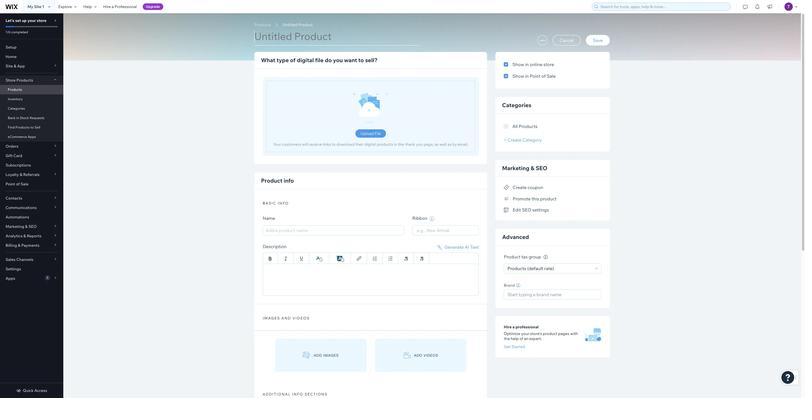Task type: vqa. For each thing, say whether or not it's contained in the screenshot.
the seo settings Icon
yes



Task type: locate. For each thing, give the bounding box(es) containing it.
set
[[15, 18, 21, 23]]

0 horizontal spatial digital
[[297, 57, 314, 64]]

0 vertical spatial point
[[530, 73, 541, 79]]

seo right edit
[[522, 207, 532, 213]]

promote this product button
[[504, 195, 557, 203]]

0 vertical spatial info
[[284, 177, 294, 184]]

sale down loyalty & referrals
[[21, 182, 29, 187]]

customers
[[282, 142, 302, 147]]

quick access button
[[16, 389, 47, 394]]

add right 'gallery' icon
[[314, 354, 322, 358]]

1 vertical spatial site
[[6, 64, 13, 69]]

+ create category
[[504, 137, 542, 143]]

info tooltip image
[[544, 255, 548, 260]]

1 vertical spatial a
[[513, 325, 515, 330]]

& up coupon
[[531, 165, 535, 172]]

of down loyalty & referrals
[[16, 182, 20, 187]]

upload file button
[[356, 130, 386, 138]]

edit seo settings
[[513, 207, 549, 213]]

info for additional
[[292, 392, 304, 397]]

& right loyalty at left top
[[20, 172, 22, 177]]

stock
[[20, 116, 29, 120]]

categories down inventory
[[8, 106, 25, 111]]

sale
[[547, 73, 556, 79], [21, 182, 29, 187]]

product right the untitled
[[298, 22, 313, 27]]

1 vertical spatial the
[[504, 337, 510, 342]]

generate ai text button
[[436, 244, 479, 251]]

to inside "sidebar" element
[[30, 125, 34, 130]]

in inside "sidebar" element
[[16, 116, 19, 120]]

0 horizontal spatial site
[[6, 64, 13, 69]]

hire up optimize
[[504, 325, 512, 330]]

contacts button
[[0, 194, 63, 203]]

your down professional
[[522, 332, 530, 337]]

you right do at top
[[333, 57, 343, 64]]

info up basic info
[[284, 177, 294, 184]]

1 vertical spatial marketing
[[6, 224, 24, 229]]

1 vertical spatial products link
[[0, 85, 63, 95]]

a inside form
[[513, 325, 515, 330]]

the left help
[[504, 337, 510, 342]]

digital right their
[[365, 142, 376, 147]]

point inside form
[[530, 73, 541, 79]]

0 horizontal spatial the
[[398, 142, 404, 147]]

ai
[[465, 245, 470, 250]]

to left sell?
[[359, 57, 364, 64]]

your
[[273, 142, 282, 147]]

point down online
[[530, 73, 541, 79]]

in down show in online store
[[526, 73, 529, 79]]

0 vertical spatial sale
[[547, 73, 556, 79]]

1 horizontal spatial to
[[332, 142, 336, 147]]

1 vertical spatial 1
[[47, 276, 48, 280]]

Start typing a brand name field
[[506, 290, 600, 300]]

marketing & seo up 'create coupon' button
[[503, 165, 548, 172]]

home
[[6, 54, 17, 59]]

hire
[[103, 4, 111, 9], [504, 325, 512, 330]]

your customers will receive links to download their digital products in the thank you page, as well as by email.
[[273, 142, 469, 147]]

& left app
[[14, 64, 16, 69]]

show
[[513, 62, 525, 67], [513, 73, 525, 79]]

0 horizontal spatial 1
[[42, 4, 44, 9]]

& for billing & payments popup button
[[18, 243, 20, 248]]

0 horizontal spatial a
[[112, 4, 114, 9]]

1 horizontal spatial products link
[[252, 22, 274, 28]]

1 horizontal spatial you
[[416, 142, 423, 147]]

1 vertical spatial digital
[[365, 142, 376, 147]]

1 horizontal spatial your
[[522, 332, 530, 337]]

2 add from the left
[[414, 354, 423, 358]]

help
[[83, 4, 92, 9]]

0 vertical spatial product
[[298, 22, 313, 27]]

sales channels button
[[0, 255, 63, 265]]

0 horizontal spatial to
[[30, 125, 34, 130]]

of inside "optimize your store's product pages with the help of an expert."
[[520, 337, 524, 342]]

professional
[[115, 4, 137, 9]]

1 vertical spatial info
[[278, 201, 289, 206]]

1 horizontal spatial categories
[[503, 102, 532, 109]]

marketing
[[503, 165, 530, 172], [6, 224, 24, 229]]

2 vertical spatial seo
[[29, 224, 37, 229]]

additional info sections
[[263, 392, 328, 397]]

1 vertical spatial product
[[261, 177, 283, 184]]

0 vertical spatial a
[[112, 4, 114, 9]]

product left tax
[[504, 254, 521, 260]]

0 horizontal spatial marketing & seo
[[6, 224, 37, 229]]

analytics & reports button
[[0, 232, 63, 241]]

& inside popup button
[[25, 224, 28, 229]]

& for the site & app "popup button"
[[14, 64, 16, 69]]

0 horizontal spatial categories
[[8, 106, 25, 111]]

2 vertical spatial to
[[332, 142, 336, 147]]

products link
[[252, 22, 274, 28], [0, 85, 63, 95]]

categories
[[503, 102, 532, 109], [8, 106, 25, 111]]

2 horizontal spatial product
[[504, 254, 521, 260]]

upload file
[[361, 131, 381, 136]]

product right this
[[541, 196, 557, 202]]

receive
[[309, 142, 322, 147]]

of
[[290, 57, 296, 64], [542, 73, 546, 79], [16, 182, 20, 187], [520, 337, 524, 342]]

1/6
[[6, 30, 11, 34]]

2 vertical spatial product
[[504, 254, 521, 260]]

a
[[112, 4, 114, 9], [513, 325, 515, 330]]

1 right the my
[[42, 4, 44, 9]]

1 horizontal spatial product
[[298, 22, 313, 27]]

find
[[8, 125, 15, 130]]

2 as from the left
[[448, 142, 452, 147]]

products
[[377, 142, 393, 147]]

find products to sell
[[8, 125, 40, 130]]

marketing & seo up analytics & reports
[[6, 224, 37, 229]]

store products
[[6, 78, 33, 83]]

2 vertical spatial info
[[292, 392, 304, 397]]

categories link
[[0, 104, 63, 113]]

info right "basic"
[[278, 201, 289, 206]]

0 vertical spatial to
[[359, 57, 364, 64]]

hire for hire a professional
[[504, 325, 512, 330]]

add right videos icon
[[414, 354, 423, 358]]

1 horizontal spatial marketing
[[503, 165, 530, 172]]

access
[[34, 389, 47, 394]]

0 horizontal spatial product
[[261, 177, 283, 184]]

2 show from the top
[[513, 73, 525, 79]]

point of sale link
[[0, 180, 63, 189]]

0 vertical spatial your
[[28, 18, 36, 23]]

& right billing
[[18, 243, 20, 248]]

quick access
[[23, 389, 47, 394]]

0 horizontal spatial you
[[333, 57, 343, 64]]

info for product
[[284, 177, 294, 184]]

edit
[[513, 207, 521, 213]]

1 vertical spatial point
[[6, 182, 15, 187]]

seo up analytics & reports popup button
[[29, 224, 37, 229]]

1 vertical spatial sale
[[21, 182, 29, 187]]

1 vertical spatial to
[[30, 125, 34, 130]]

0 vertical spatial show
[[513, 62, 525, 67]]

1 horizontal spatial store
[[544, 62, 555, 67]]

to right links
[[332, 142, 336, 147]]

products right store
[[16, 78, 33, 83]]

& left reports
[[23, 234, 26, 239]]

& inside "popup button"
[[14, 64, 16, 69]]

in left online
[[526, 62, 529, 67]]

0 vertical spatial marketing & seo
[[503, 165, 548, 172]]

as left well
[[435, 142, 439, 147]]

you left page,
[[416, 142, 423, 147]]

1 vertical spatial hire
[[504, 325, 512, 330]]

0 horizontal spatial apps
[[6, 276, 15, 281]]

form
[[63, 13, 806, 399]]

products link down store products
[[0, 85, 63, 95]]

1 horizontal spatial the
[[504, 337, 510, 342]]

store right online
[[544, 62, 555, 67]]

of left an
[[520, 337, 524, 342]]

product left pages on the right of the page
[[543, 332, 558, 337]]

a left professional
[[112, 4, 114, 9]]

show left online
[[513, 62, 525, 67]]

apps down settings on the bottom of the page
[[6, 276, 15, 281]]

1 vertical spatial you
[[416, 142, 423, 147]]

a up optimize
[[513, 325, 515, 330]]

point down loyalty at left top
[[6, 182, 15, 187]]

1 vertical spatial create
[[513, 185, 527, 190]]

you
[[333, 57, 343, 64], [416, 142, 423, 147]]

basic
[[263, 201, 277, 206]]

+
[[504, 137, 507, 143]]

show in point of sale
[[513, 73, 556, 79]]

seo settings image
[[504, 208, 510, 213]]

subscriptions link
[[0, 161, 63, 170]]

0 horizontal spatial sale
[[21, 182, 29, 187]]

seo inside button
[[522, 207, 532, 213]]

Untitled Product text field
[[255, 30, 421, 46]]

0 vertical spatial seo
[[536, 165, 548, 172]]

1 horizontal spatial hire
[[504, 325, 512, 330]]

create right + on the right top of page
[[508, 137, 522, 143]]

advanced
[[503, 234, 529, 241]]

categories up all
[[503, 102, 532, 109]]

in right the back
[[16, 116, 19, 120]]

1 down settings link
[[47, 276, 48, 280]]

0 vertical spatial site
[[34, 4, 41, 9]]

+ create category button
[[504, 137, 542, 143]]

back
[[8, 116, 16, 120]]

help
[[511, 337, 519, 342]]

inventory
[[8, 97, 23, 101]]

marketing inside popup button
[[6, 224, 24, 229]]

add for add videos
[[414, 354, 423, 358]]

0 horizontal spatial seo
[[29, 224, 37, 229]]

payments
[[21, 243, 39, 248]]

products right all
[[519, 124, 538, 129]]

site down home
[[6, 64, 13, 69]]

basic info
[[263, 201, 289, 206]]

1 show from the top
[[513, 62, 525, 67]]

0 horizontal spatial point
[[6, 182, 15, 187]]

of inside "sidebar" element
[[16, 182, 20, 187]]

0 horizontal spatial hire
[[103, 4, 111, 9]]

info left sections
[[292, 392, 304, 397]]

1 vertical spatial seo
[[522, 207, 532, 213]]

coupon
[[528, 185, 544, 190]]

show down show in online store
[[513, 73, 525, 79]]

of down online
[[542, 73, 546, 79]]

products link left the untitled
[[252, 22, 274, 28]]

1 horizontal spatial point
[[530, 73, 541, 79]]

point of sale
[[6, 182, 29, 187]]

1 add from the left
[[314, 354, 322, 358]]

0 vertical spatial apps
[[28, 135, 36, 139]]

file
[[375, 131, 381, 136]]

your right 'up'
[[28, 18, 36, 23]]

marketing & seo
[[503, 165, 548, 172], [6, 224, 37, 229]]

to left sell
[[30, 125, 34, 130]]

settings
[[6, 267, 21, 272]]

to
[[359, 57, 364, 64], [30, 125, 34, 130], [332, 142, 336, 147]]

sale down show in online store
[[547, 73, 556, 79]]

1 horizontal spatial marketing & seo
[[503, 165, 548, 172]]

1 horizontal spatial digital
[[365, 142, 376, 147]]

1 vertical spatial store
[[544, 62, 555, 67]]

0 vertical spatial product
[[541, 196, 557, 202]]

0 horizontal spatial store
[[37, 18, 47, 23]]

Add a product name text field
[[263, 226, 404, 236]]

0 vertical spatial marketing
[[503, 165, 530, 172]]

1 vertical spatial product
[[543, 332, 558, 337]]

digital left file
[[297, 57, 314, 64]]

(default
[[528, 266, 544, 272]]

seo up coupon
[[536, 165, 548, 172]]

hire right the help button
[[103, 4, 111, 9]]

the inside "optimize your store's product pages with the help of an expert."
[[504, 337, 510, 342]]

products up ecommerce apps
[[15, 125, 30, 130]]

what
[[261, 57, 276, 64]]

0 horizontal spatial marketing
[[6, 224, 24, 229]]

1 horizontal spatial seo
[[522, 207, 532, 213]]

as
[[435, 142, 439, 147], [448, 142, 452, 147]]

expert.
[[530, 337, 542, 342]]

as left by
[[448, 142, 452, 147]]

site right the my
[[34, 4, 41, 9]]

store down my site 1
[[37, 18, 47, 23]]

online
[[530, 62, 543, 67]]

1 horizontal spatial 1
[[47, 276, 48, 280]]

0 horizontal spatial products link
[[0, 85, 63, 95]]

& up analytics & reports
[[25, 224, 28, 229]]

0 horizontal spatial as
[[435, 142, 439, 147]]

product for product info
[[261, 177, 283, 184]]

apps
[[28, 135, 36, 139], [6, 276, 15, 281]]

store inside "sidebar" element
[[37, 18, 47, 23]]

categories inside "sidebar" element
[[8, 106, 25, 111]]

create up promote
[[513, 185, 527, 190]]

0 horizontal spatial add
[[314, 354, 322, 358]]

2 horizontal spatial seo
[[536, 165, 548, 172]]

1 horizontal spatial as
[[448, 142, 452, 147]]

0 horizontal spatial your
[[28, 18, 36, 23]]

store
[[6, 78, 16, 83]]

1 horizontal spatial add
[[414, 354, 423, 358]]

referrals
[[23, 172, 40, 177]]

marketing up 'create coupon' button
[[503, 165, 530, 172]]

0 vertical spatial hire
[[103, 4, 111, 9]]

1 horizontal spatial sale
[[547, 73, 556, 79]]

a for professional
[[112, 4, 114, 9]]

marketing up analytics
[[6, 224, 24, 229]]

images and videos
[[263, 316, 310, 321]]

&
[[14, 64, 16, 69], [531, 165, 535, 172], [20, 172, 22, 177], [25, 224, 28, 229], [23, 234, 26, 239], [18, 243, 20, 248]]

settings
[[533, 207, 549, 213]]

in for point
[[526, 73, 529, 79]]

seo inside popup button
[[29, 224, 37, 229]]

products down product tax group
[[508, 266, 527, 272]]

show for show in online store
[[513, 62, 525, 67]]

products
[[255, 22, 271, 27], [16, 78, 33, 83], [8, 88, 22, 92], [519, 124, 538, 129], [15, 125, 30, 130], [508, 266, 527, 272]]

0 vertical spatial 1
[[42, 4, 44, 9]]

1 vertical spatial your
[[522, 332, 530, 337]]

1 vertical spatial marketing & seo
[[6, 224, 37, 229]]

site inside "popup button"
[[6, 64, 13, 69]]

the left 'thank'
[[398, 142, 404, 147]]

apps down find products to sell link
[[28, 135, 36, 139]]

cancel
[[560, 38, 574, 43]]

1 horizontal spatial site
[[34, 4, 41, 9]]

1 horizontal spatial a
[[513, 325, 515, 330]]

0 vertical spatial store
[[37, 18, 47, 23]]

false text field
[[263, 264, 479, 296]]

2 horizontal spatial to
[[359, 57, 364, 64]]

digital
[[297, 57, 314, 64], [365, 142, 376, 147]]

quick
[[23, 389, 34, 394]]

1 inside "sidebar" element
[[47, 276, 48, 280]]

products inside popup button
[[16, 78, 33, 83]]

0 vertical spatial digital
[[297, 57, 314, 64]]

1 vertical spatial show
[[513, 73, 525, 79]]

images
[[263, 316, 280, 321]]

products left the untitled
[[255, 22, 271, 27]]

product up "basic"
[[261, 177, 283, 184]]



Task type: describe. For each thing, give the bounding box(es) containing it.
text
[[471, 245, 479, 250]]

store's
[[531, 332, 542, 337]]

1 vertical spatial apps
[[6, 276, 15, 281]]

name
[[263, 216, 275, 221]]

gift card button
[[0, 151, 63, 161]]

contacts
[[6, 196, 22, 201]]

sidebar element
[[0, 13, 63, 399]]

get started link
[[504, 345, 526, 350]]

find products to sell link
[[0, 123, 63, 132]]

upload
[[361, 131, 374, 136]]

setup link
[[0, 43, 63, 52]]

show for show in point of sale
[[513, 73, 525, 79]]

started
[[512, 345, 526, 350]]

marketing & seo inside popup button
[[6, 224, 37, 229]]

requests
[[30, 116, 45, 120]]

product inside button
[[541, 196, 557, 202]]

pages
[[559, 332, 570, 337]]

want
[[344, 57, 357, 64]]

hire a professional
[[504, 325, 539, 330]]

store products button
[[0, 76, 63, 85]]

product inside "optimize your store's product pages with the help of an expert."
[[543, 332, 558, 337]]

& for loyalty & referrals popup button
[[20, 172, 22, 177]]

gallery image
[[303, 352, 311, 359]]

& for marketing & seo popup button
[[25, 224, 28, 229]]

thank
[[405, 142, 416, 147]]

gift card
[[6, 153, 22, 158]]

point inside "sidebar" element
[[6, 182, 15, 187]]

1/6 completed
[[6, 30, 28, 34]]

explore
[[58, 4, 72, 9]]

download
[[337, 142, 355, 147]]

by
[[453, 142, 457, 147]]

my site 1
[[28, 4, 44, 9]]

what type of digital file do you want to sell?
[[261, 57, 378, 64]]

in for online
[[526, 62, 529, 67]]

0 vertical spatial create
[[508, 137, 522, 143]]

loyalty & referrals
[[6, 172, 40, 177]]

images
[[324, 354, 339, 358]]

settings link
[[0, 265, 63, 274]]

links
[[323, 142, 331, 147]]

promote this product
[[513, 196, 557, 202]]

my
[[28, 4, 33, 9]]

communications
[[6, 205, 37, 210]]

automations
[[6, 215, 29, 220]]

Select box search field
[[417, 226, 475, 235]]

of right type
[[290, 57, 296, 64]]

products up inventory
[[8, 88, 22, 92]]

billing & payments button
[[0, 241, 63, 250]]

back in stock requests link
[[0, 113, 63, 123]]

help button
[[80, 0, 100, 13]]

0 vertical spatial you
[[333, 57, 343, 64]]

do
[[325, 57, 332, 64]]

marketing & seo inside form
[[503, 165, 548, 172]]

create coupon
[[513, 185, 544, 190]]

billing
[[6, 243, 17, 248]]

orders button
[[0, 142, 63, 151]]

professional
[[516, 325, 539, 330]]

add for add images
[[314, 354, 322, 358]]

this
[[532, 196, 540, 202]]

product for product tax group
[[504, 254, 521, 260]]

store inside form
[[544, 62, 555, 67]]

marketing & seo button
[[0, 222, 63, 232]]

videos icon image
[[404, 352, 411, 359]]

add videos
[[414, 354, 439, 358]]

sale inside "sidebar" element
[[21, 182, 29, 187]]

analytics
[[6, 234, 23, 239]]

upgrade
[[146, 4, 160, 9]]

untitled product
[[283, 22, 313, 27]]

1 horizontal spatial apps
[[28, 135, 36, 139]]

untitled
[[283, 22, 298, 27]]

app
[[17, 64, 25, 69]]

group
[[529, 254, 542, 260]]

get started
[[504, 345, 526, 350]]

form containing what type of digital file do you want to sell?
[[63, 13, 806, 399]]

well
[[440, 142, 447, 147]]

Search for tools, apps, help & more... field
[[599, 3, 729, 11]]

channels
[[16, 257, 33, 262]]

products (default rate)
[[508, 266, 555, 272]]

hire for hire a professional
[[103, 4, 111, 9]]

marketing inside form
[[503, 165, 530, 172]]

setup
[[6, 45, 17, 50]]

in for stock
[[16, 116, 19, 120]]

subscriptions
[[6, 163, 31, 168]]

description
[[263, 244, 287, 250]]

email.
[[458, 142, 469, 147]]

create inside button
[[513, 185, 527, 190]]

communications button
[[0, 203, 63, 213]]

a for professional
[[513, 325, 515, 330]]

your inside "optimize your store's product pages with the help of an expert."
[[522, 332, 530, 337]]

0 vertical spatial products link
[[252, 22, 274, 28]]

sell?
[[365, 57, 378, 64]]

& for analytics & reports popup button
[[23, 234, 26, 239]]

their
[[356, 142, 364, 147]]

1 as from the left
[[435, 142, 439, 147]]

promote image
[[504, 197, 510, 202]]

promote
[[513, 196, 531, 202]]

analytics & reports
[[6, 234, 41, 239]]

get
[[504, 345, 511, 350]]

site & app
[[6, 64, 25, 69]]

site & app button
[[0, 61, 63, 71]]

ribbon
[[413, 216, 429, 221]]

sale inside form
[[547, 73, 556, 79]]

let's
[[6, 18, 14, 23]]

ecommerce apps
[[8, 135, 36, 139]]

generate ai text
[[445, 245, 479, 250]]

and
[[282, 316, 291, 321]]

sales channels
[[6, 257, 33, 262]]

card
[[13, 153, 22, 158]]

info for basic
[[278, 201, 289, 206]]

in right "products" on the left top
[[394, 142, 398, 147]]

loyalty & referrals button
[[0, 170, 63, 180]]

will
[[302, 142, 308, 147]]

category
[[523, 137, 542, 143]]

save button
[[586, 35, 610, 46]]

your inside "sidebar" element
[[28, 18, 36, 23]]

sell
[[34, 125, 40, 130]]

0 vertical spatial the
[[398, 142, 404, 147]]

let's set up your store
[[6, 18, 47, 23]]

promote coupon image
[[504, 185, 510, 190]]



